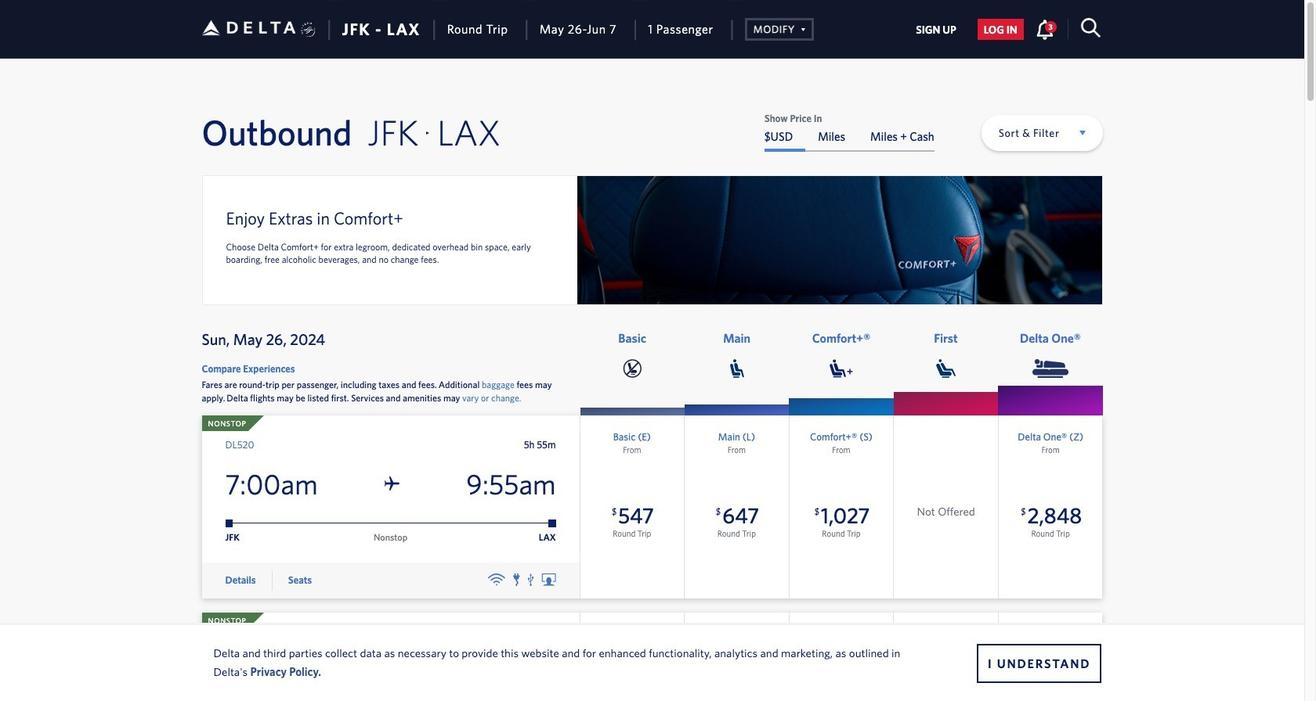 Task type: vqa. For each thing, say whether or not it's contained in the screenshot.
Log in
no



Task type: locate. For each thing, give the bounding box(es) containing it.
personal entertainment image
[[542, 574, 556, 587]]

skyteam image
[[301, 5, 316, 54]]

usb power image
[[528, 574, 534, 587]]

plane image
[[385, 477, 400, 492]]

delta air lines image
[[202, 3, 296, 52]]

banner image image
[[577, 176, 1102, 305]]

main content
[[764, 114, 934, 152]]

advsearchtriangle image
[[795, 21, 806, 35]]

first image
[[936, 360, 956, 378]]

show price in element
[[764, 114, 934, 124]]



Task type: describe. For each thing, give the bounding box(es) containing it.
delta one&#174; image
[[1032, 360, 1069, 378]]

basic image
[[623, 360, 642, 378]]

110v ac power image
[[513, 574, 520, 587]]

comfort+&#174; image
[[830, 360, 853, 378]]

wi fi image
[[488, 574, 505, 587]]

main image
[[730, 360, 744, 378]]



